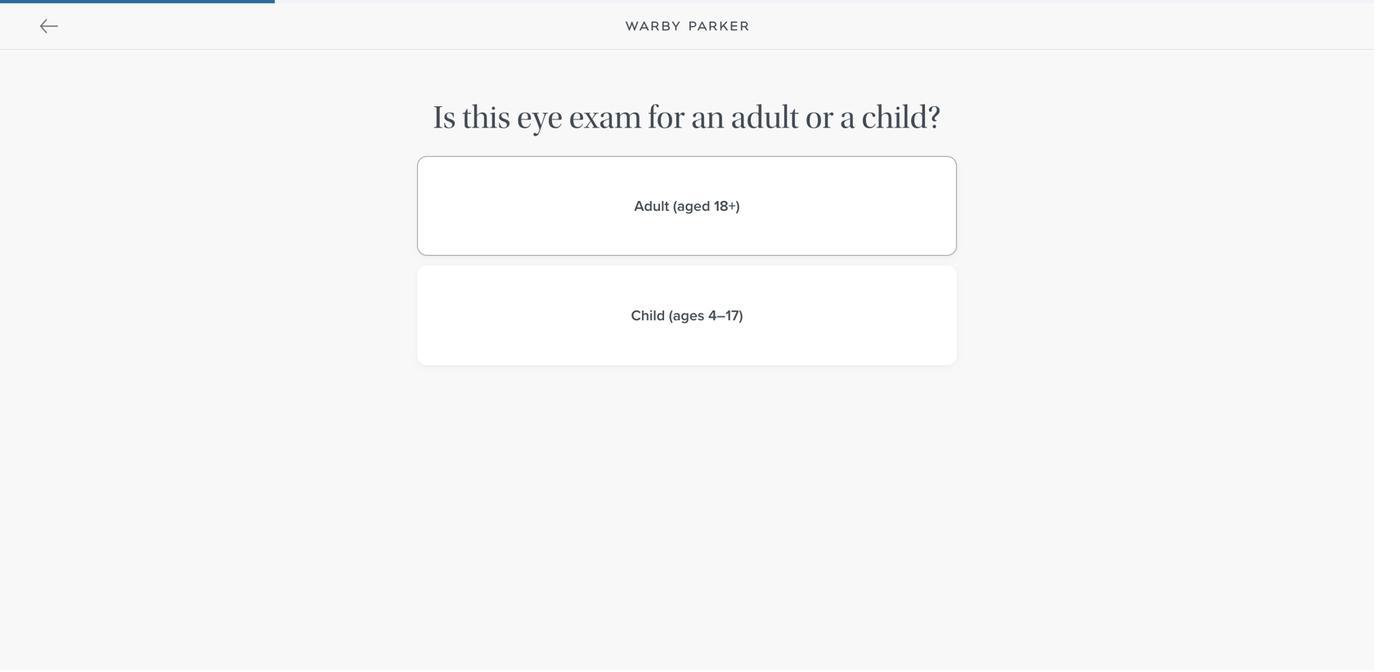 Task type: vqa. For each thing, say whether or not it's contained in the screenshot.
eye on the left of the page
yes



Task type: describe. For each thing, give the bounding box(es) containing it.
eye
[[517, 99, 563, 136]]

a
[[840, 99, 855, 136]]

adult (aged 18+)
[[634, 195, 740, 217]]

child (ages 4–17)
[[631, 305, 743, 326]]

is
[[433, 99, 456, 136]]

4–17)
[[708, 305, 743, 326]]

(ages
[[669, 305, 705, 326]]

an
[[691, 99, 725, 136]]

adult
[[731, 99, 799, 136]]

exam
[[569, 99, 642, 136]]

(aged
[[673, 195, 710, 217]]

warby parker logo image
[[625, 21, 749, 31]]

adult
[[634, 195, 669, 217]]



Task type: locate. For each thing, give the bounding box(es) containing it.
this
[[462, 99, 511, 136]]

child
[[631, 305, 665, 326]]

or
[[805, 99, 834, 136]]

is this eye exam for an adult or a child? main content
[[0, 0, 1374, 671]]

progressbar progress bar
[[0, 0, 275, 3]]

child (ages 4–17) button
[[417, 266, 957, 366]]

adult (aged 18+) button
[[417, 156, 957, 256]]

is this eye exam for an adult or a child?
[[433, 99, 941, 136]]

for
[[648, 99, 685, 136]]

18+)
[[714, 195, 740, 217]]

child?
[[862, 99, 941, 136]]

back image
[[39, 16, 59, 36]]



